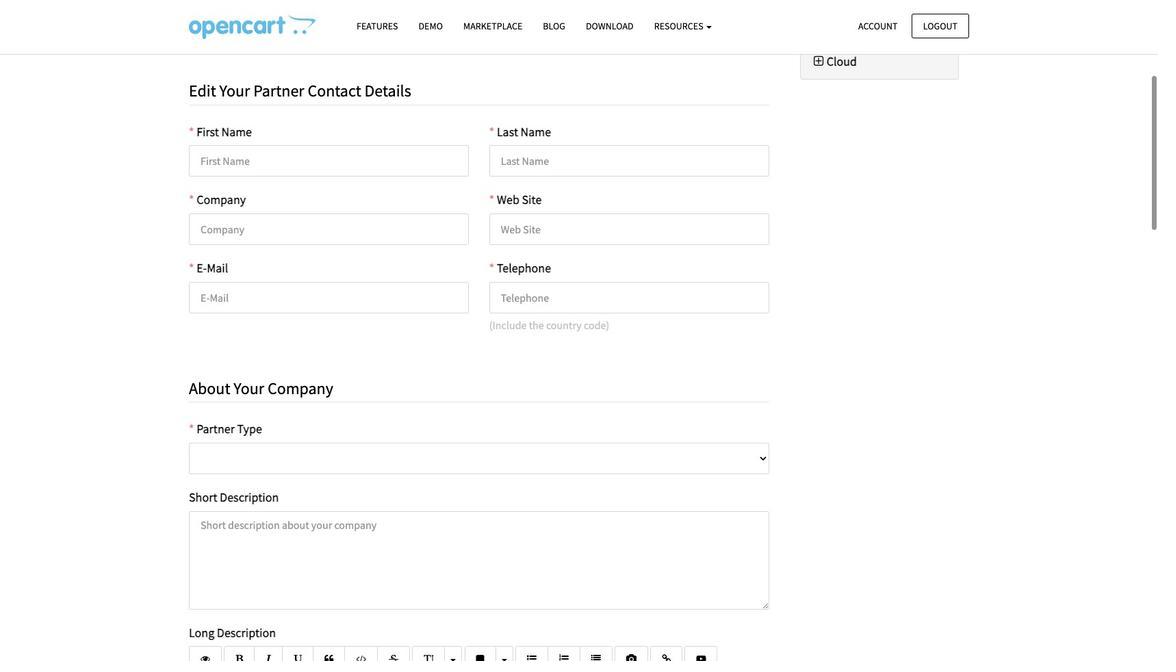 Task type: describe. For each thing, give the bounding box(es) containing it.
Short Description text field
[[189, 511, 769, 610]]

eye image
[[201, 655, 210, 661]]

Last Name text field
[[489, 145, 769, 177]]

short description
[[189, 489, 279, 505]]

underline image
[[294, 655, 302, 661]]

telephone
[[497, 260, 551, 276]]

extensions
[[827, 15, 882, 31]]

download
[[586, 20, 634, 32]]

demo
[[419, 20, 443, 32]]

demo link
[[408, 14, 453, 38]]

1 vertical spatial company
[[268, 378, 333, 399]]

mail
[[207, 260, 228, 276]]

details
[[365, 80, 411, 102]]

list ol image
[[559, 655, 569, 661]]

account link
[[847, 13, 910, 38]]

your for edit
[[219, 80, 250, 102]]

type
[[237, 421, 262, 437]]

web site
[[497, 192, 542, 208]]

name for last name
[[521, 124, 551, 139]]

blog
[[543, 20, 566, 32]]

partner type
[[197, 421, 262, 437]]

web
[[497, 192, 520, 208]]

marketplace
[[464, 20, 523, 32]]

quote left image
[[325, 655, 334, 661]]

features link
[[346, 14, 408, 38]]

last
[[497, 124, 518, 139]]

partner account image
[[189, 14, 316, 39]]

list image
[[591, 655, 601, 661]]

plus square o image
[[811, 56, 827, 68]]

edit
[[189, 80, 216, 102]]

resources
[[654, 20, 706, 32]]

resources link
[[644, 14, 723, 38]]

strikethrough image
[[389, 655, 399, 661]]

description for long description
[[217, 625, 276, 641]]

logout
[[924, 20, 958, 32]]

site
[[522, 192, 542, 208]]

list ul image
[[527, 655, 537, 661]]

cloud
[[827, 54, 857, 69]]

extensions link
[[811, 15, 882, 31]]

description for short description
[[220, 489, 279, 505]]



Task type: vqa. For each thing, say whether or not it's contained in the screenshot.
"1.5.5.1," at the bottom of page
no



Task type: locate. For each thing, give the bounding box(es) containing it.
camera image
[[627, 655, 637, 661]]

your for about
[[234, 378, 264, 399]]

(include the country code)
[[489, 318, 610, 332]]

long description
[[189, 625, 276, 641]]

1 horizontal spatial company
[[268, 378, 333, 399]]

description right short
[[220, 489, 279, 505]]

partner
[[253, 80, 304, 102], [197, 421, 235, 437]]

country
[[546, 318, 582, 332]]

your right about
[[234, 378, 264, 399]]

name right first
[[221, 124, 252, 139]]

name right last
[[521, 124, 551, 139]]

bold image
[[236, 655, 243, 661]]

e-mail
[[197, 260, 228, 276]]

code)
[[584, 318, 610, 332]]

the
[[529, 318, 544, 332]]

Company text field
[[189, 214, 469, 245]]

your
[[219, 80, 250, 102], [234, 378, 264, 399]]

youtube play image
[[697, 655, 706, 661]]

long
[[189, 625, 214, 641]]

description
[[220, 489, 279, 505], [217, 625, 276, 641]]

1 horizontal spatial partner
[[253, 80, 304, 102]]

link image
[[662, 655, 671, 661]]

text height image
[[424, 655, 434, 661]]

cloud link
[[811, 54, 857, 69]]

edit your partner contact details
[[189, 80, 411, 102]]

name
[[221, 124, 252, 139], [521, 124, 551, 139]]

marketplace link
[[453, 14, 533, 38]]

partner left contact
[[253, 80, 304, 102]]

0 vertical spatial your
[[219, 80, 250, 102]]

italic image
[[266, 655, 271, 661]]

company
[[197, 192, 246, 208], [268, 378, 333, 399]]

Telephone text field
[[489, 282, 769, 314]]

your right "edit"
[[219, 80, 250, 102]]

1 vertical spatial your
[[234, 378, 264, 399]]

1 vertical spatial partner
[[197, 421, 235, 437]]

first
[[197, 124, 219, 139]]

first name
[[197, 124, 252, 139]]

First Name text field
[[189, 145, 469, 177]]

account
[[859, 20, 898, 32]]

1 vertical spatial description
[[217, 625, 276, 641]]

1 horizontal spatial name
[[521, 124, 551, 139]]

logout link
[[912, 13, 970, 38]]

about
[[189, 378, 230, 399]]

2 name from the left
[[521, 124, 551, 139]]

download link
[[576, 14, 644, 38]]

name for first name
[[221, 124, 252, 139]]

0 vertical spatial description
[[220, 489, 279, 505]]

Web Site text field
[[489, 214, 769, 245]]

contact
[[308, 80, 361, 102]]

0 horizontal spatial name
[[221, 124, 252, 139]]

features
[[357, 20, 398, 32]]

E-Mail text field
[[189, 282, 469, 314]]

0 vertical spatial company
[[197, 192, 246, 208]]

short
[[189, 489, 217, 505]]

0 horizontal spatial company
[[197, 192, 246, 208]]

e-
[[197, 260, 207, 276]]

blog link
[[533, 14, 576, 38]]

0 vertical spatial partner
[[253, 80, 304, 102]]

about your company
[[189, 378, 333, 399]]

code image
[[356, 655, 366, 661]]

description up bold icon
[[217, 625, 276, 641]]

square image
[[476, 655, 485, 661]]

1 name from the left
[[221, 124, 252, 139]]

0 horizontal spatial partner
[[197, 421, 235, 437]]

partner left type
[[197, 421, 235, 437]]

last name
[[497, 124, 551, 139]]

(include
[[489, 318, 527, 332]]



